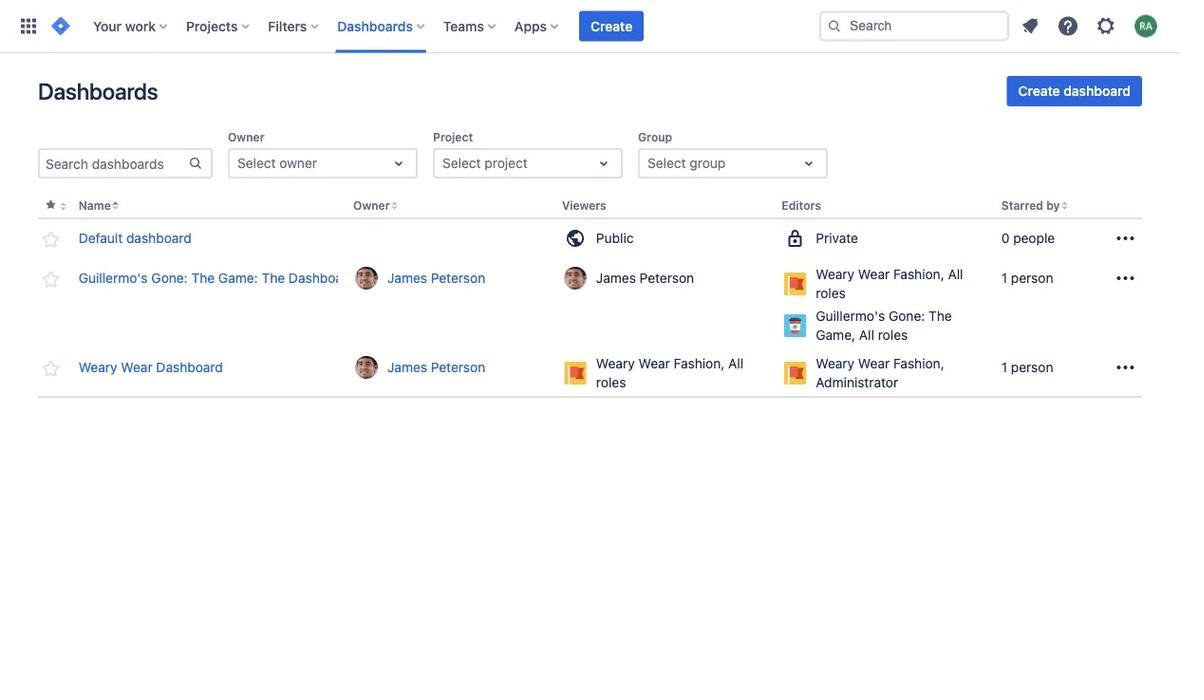 Task type: describe. For each thing, give the bounding box(es) containing it.
owner inside the dashboards details "element"
[[353, 199, 390, 212]]

primary element
[[11, 0, 820, 53]]

roles inside guillermo's gone: the game, all roles
[[878, 327, 908, 343]]

gone: for game:
[[151, 270, 188, 286]]

wear inside weary wear fashion, administrator
[[859, 356, 890, 372]]

the for game,
[[929, 308, 952, 324]]

0 horizontal spatial roles
[[596, 375, 626, 391]]

select project
[[443, 155, 528, 171]]

star guillermo's gone: the game: the dashboard image
[[39, 268, 62, 291]]

jira software image
[[49, 15, 72, 38]]

your work button
[[87, 11, 175, 41]]

jira software image
[[49, 15, 72, 38]]

0 vertical spatial weary wear fashion, all roles
[[816, 267, 964, 301]]

editors
[[782, 199, 822, 212]]

default dashboard link
[[79, 229, 192, 248]]

public
[[596, 230, 634, 246]]

help image
[[1057, 15, 1080, 38]]

dashboard for default dashboard
[[126, 230, 192, 246]]

dashboards button
[[332, 11, 432, 41]]

group
[[690, 155, 726, 171]]

starred
[[1002, 199, 1044, 212]]

dashboards details element
[[35, 194, 1143, 398]]

create dashboard
[[1019, 83, 1131, 99]]

game,
[[816, 327, 856, 343]]

teams
[[443, 18, 484, 34]]

Group text field
[[648, 154, 651, 173]]

Owner text field
[[237, 154, 241, 173]]

weary wear dashboard link
[[79, 358, 223, 377]]

Project text field
[[443, 154, 446, 173]]

1 for weary wear fashion, all roles
[[1002, 360, 1008, 375]]

james for james
[[388, 270, 427, 286]]

Search field
[[820, 11, 1010, 41]]

1 person for james peterson
[[1002, 270, 1054, 286]]

weary wear dashboard
[[79, 360, 223, 375]]

star default dashboard image
[[39, 228, 62, 251]]

starred by button
[[1002, 199, 1060, 212]]

james peterson link for james
[[353, 265, 547, 292]]

work
[[125, 18, 156, 34]]

peterson for james
[[431, 270, 486, 286]]

person for weary wear fashion, all roles
[[1011, 360, 1054, 375]]

guillermo's for guillermo's gone: the game: the dashboard
[[79, 270, 148, 286]]

filters button
[[263, 11, 326, 41]]

dashboard for create dashboard
[[1064, 83, 1131, 99]]

0
[[1002, 230, 1010, 246]]

select owner
[[237, 155, 317, 171]]

create dashboard button
[[1007, 76, 1143, 106]]

banner containing your work
[[0, 0, 1181, 53]]

default dashboard
[[79, 230, 192, 246]]

0 people
[[1002, 230, 1055, 246]]

project
[[485, 155, 528, 171]]

guillermo's gone: the game: the dashboard
[[79, 270, 356, 286]]

create for create
[[591, 18, 633, 34]]

more image for james peterson
[[1115, 267, 1138, 290]]

Search dashboards text field
[[40, 150, 188, 177]]

your profile and settings image
[[1135, 15, 1158, 38]]

open image for group
[[798, 152, 821, 175]]

create button
[[579, 11, 644, 41]]

notifications image
[[1019, 15, 1042, 38]]

projects
[[186, 18, 238, 34]]

2 horizontal spatial all
[[948, 267, 964, 282]]

0 vertical spatial roles
[[816, 286, 846, 301]]

default
[[79, 230, 123, 246]]

dashboard inside guillermo's gone: the game: the dashboard link
[[289, 270, 356, 286]]

1 horizontal spatial the
[[262, 270, 285, 286]]

1 for james peterson
[[1002, 270, 1008, 286]]



Task type: locate. For each thing, give the bounding box(es) containing it.
1 vertical spatial create
[[1019, 83, 1061, 99]]

dashboards
[[337, 18, 413, 34], [38, 78, 158, 104]]

1 vertical spatial dashboards
[[38, 78, 158, 104]]

select for select owner
[[237, 155, 276, 171]]

person
[[1011, 270, 1054, 286], [1011, 360, 1054, 375]]

1 select from the left
[[237, 155, 276, 171]]

1 person
[[1002, 270, 1054, 286], [1002, 360, 1054, 375]]

select for select project
[[443, 155, 481, 171]]

create right apps popup button
[[591, 18, 633, 34]]

1 horizontal spatial roles
[[816, 286, 846, 301]]

open image for owner
[[388, 152, 410, 175]]

guillermo's inside guillermo's gone: the game, all roles
[[816, 308, 885, 324]]

select
[[237, 155, 276, 171], [443, 155, 481, 171], [648, 155, 686, 171]]

gone: for game,
[[889, 308, 925, 324]]

1 horizontal spatial open image
[[798, 152, 821, 175]]

gone:
[[151, 270, 188, 286], [889, 308, 925, 324]]

dashboard right default
[[126, 230, 192, 246]]

dashboard inside the weary wear dashboard link
[[156, 360, 223, 375]]

fashion, inside weary wear fashion, administrator
[[894, 356, 945, 372]]

0 vertical spatial 1
[[1002, 270, 1008, 286]]

2 person from the top
[[1011, 360, 1054, 375]]

filters
[[268, 18, 307, 34]]

james
[[388, 270, 427, 286], [596, 270, 636, 286], [388, 360, 427, 375]]

create inside "button"
[[1019, 83, 1061, 99]]

dashboard inside "element"
[[126, 230, 192, 246]]

create down notifications icon
[[1019, 83, 1061, 99]]

search image
[[827, 19, 842, 34]]

all
[[948, 267, 964, 282], [859, 327, 875, 343], [729, 356, 744, 372]]

2 1 person from the top
[[1002, 360, 1054, 375]]

dashboard inside "button"
[[1064, 83, 1131, 99]]

open image
[[388, 152, 410, 175], [798, 152, 821, 175]]

1 open image from the left
[[388, 152, 410, 175]]

create inside button
[[591, 18, 633, 34]]

1 vertical spatial owner
[[353, 199, 390, 212]]

0 vertical spatial owner
[[228, 130, 265, 143]]

1 horizontal spatial all
[[859, 327, 875, 343]]

1 horizontal spatial guillermo's
[[816, 308, 885, 324]]

0 horizontal spatial owner
[[228, 130, 265, 143]]

1 vertical spatial 1
[[1002, 360, 1008, 375]]

weary wear fashion, administrator
[[816, 356, 945, 391]]

1 vertical spatial weary wear fashion, all roles
[[596, 356, 744, 391]]

0 horizontal spatial open image
[[388, 152, 410, 175]]

1 vertical spatial dashboard
[[156, 360, 223, 375]]

dashboards inside popup button
[[337, 18, 413, 34]]

james for weary
[[388, 360, 427, 375]]

0 vertical spatial dashboard
[[1064, 83, 1131, 99]]

the right game:
[[262, 270, 285, 286]]

0 horizontal spatial weary wear fashion, all roles
[[596, 356, 744, 391]]

2 vertical spatial all
[[729, 356, 744, 372]]

0 vertical spatial more image
[[1115, 267, 1138, 290]]

1 person for weary wear fashion, all roles
[[1002, 360, 1054, 375]]

james peterson link
[[353, 265, 547, 292], [353, 354, 547, 381]]

fashion,
[[894, 267, 945, 282], [674, 356, 725, 372], [894, 356, 945, 372]]

2 horizontal spatial the
[[929, 308, 952, 324]]

wear
[[859, 267, 890, 282], [639, 356, 670, 372], [859, 356, 890, 372], [121, 360, 153, 375]]

2 james peterson link from the top
[[353, 354, 547, 381]]

1 vertical spatial gone:
[[889, 308, 925, 324]]

apps
[[515, 18, 547, 34]]

create
[[591, 18, 633, 34], [1019, 83, 1061, 99]]

guillermo's up game,
[[816, 308, 885, 324]]

viewers
[[562, 199, 607, 212]]

1 vertical spatial more image
[[1115, 356, 1138, 379]]

teams button
[[438, 11, 503, 41]]

0 vertical spatial gone:
[[151, 270, 188, 286]]

game:
[[218, 270, 258, 286]]

1 horizontal spatial select
[[443, 155, 481, 171]]

dashboard down "settings" image
[[1064, 83, 1131, 99]]

guillermo's gone: the game: the dashboard link
[[79, 269, 356, 288]]

private
[[816, 230, 859, 246]]

1 horizontal spatial dashboards
[[337, 18, 413, 34]]

guillermo's
[[79, 270, 148, 286], [816, 308, 885, 324]]

0 horizontal spatial all
[[729, 356, 744, 372]]

1 james peterson link from the top
[[353, 265, 547, 292]]

person for james peterson
[[1011, 270, 1054, 286]]

dashboards down your
[[38, 78, 158, 104]]

administrator
[[816, 375, 899, 391]]

1 horizontal spatial gone:
[[889, 308, 925, 324]]

more image
[[1115, 227, 1138, 250]]

2 1 from the top
[[1002, 360, 1008, 375]]

james peterson for weary
[[388, 360, 486, 375]]

weary wear fashion, all roles
[[816, 267, 964, 301], [596, 356, 744, 391]]

1 person from the top
[[1011, 270, 1054, 286]]

1 vertical spatial 1 person
[[1002, 360, 1054, 375]]

dashboard right game:
[[289, 270, 356, 286]]

0 horizontal spatial dashboards
[[38, 78, 158, 104]]

2 select from the left
[[443, 155, 481, 171]]

0 horizontal spatial guillermo's
[[79, 270, 148, 286]]

gone: inside guillermo's gone: the game, all roles
[[889, 308, 925, 324]]

select group
[[648, 155, 726, 171]]

0 horizontal spatial gone:
[[151, 270, 188, 286]]

0 horizontal spatial the
[[191, 270, 215, 286]]

0 vertical spatial person
[[1011, 270, 1054, 286]]

dashboard
[[1064, 83, 1131, 99], [126, 230, 192, 246]]

0 vertical spatial james peterson link
[[353, 265, 547, 292]]

james peterson for james
[[388, 270, 486, 286]]

more image
[[1115, 267, 1138, 290], [1115, 356, 1138, 379]]

peterson
[[431, 270, 486, 286], [640, 270, 694, 286], [431, 360, 486, 375]]

dashboard down guillermo's gone: the game: the dashboard link
[[156, 360, 223, 375]]

settings image
[[1095, 15, 1118, 38]]

gone: down default dashboard link
[[151, 270, 188, 286]]

1 vertical spatial all
[[859, 327, 875, 343]]

2 more image from the top
[[1115, 356, 1138, 379]]

1 vertical spatial roles
[[878, 327, 908, 343]]

1 horizontal spatial weary wear fashion, all roles
[[816, 267, 964, 301]]

select left owner
[[237, 155, 276, 171]]

select down project
[[443, 155, 481, 171]]

more image for weary wear fashion, all roles
[[1115, 356, 1138, 379]]

1 horizontal spatial dashboard
[[289, 270, 356, 286]]

3 select from the left
[[648, 155, 686, 171]]

name button
[[79, 199, 111, 212]]

starred by
[[1002, 199, 1060, 212]]

guillermo's down default
[[79, 270, 148, 286]]

1 1 person from the top
[[1002, 270, 1054, 286]]

2 horizontal spatial roles
[[878, 327, 908, 343]]

select for select group
[[648, 155, 686, 171]]

your work
[[93, 18, 156, 34]]

appswitcher icon image
[[17, 15, 40, 38]]

1 vertical spatial dashboard
[[126, 230, 192, 246]]

0 horizontal spatial dashboard
[[156, 360, 223, 375]]

1
[[1002, 270, 1008, 286], [1002, 360, 1008, 375]]

0 vertical spatial dashboard
[[289, 270, 356, 286]]

owner button
[[353, 199, 390, 212]]

star weary wear dashboard image
[[39, 357, 62, 380]]

your
[[93, 18, 122, 34]]

guillermo's for guillermo's gone: the game, all roles
[[816, 308, 885, 324]]

0 vertical spatial 1 person
[[1002, 270, 1054, 286]]

the
[[191, 270, 215, 286], [262, 270, 285, 286], [929, 308, 952, 324]]

group
[[638, 130, 673, 143]]

the up weary wear fashion, administrator
[[929, 308, 952, 324]]

dashboard
[[289, 270, 356, 286], [156, 360, 223, 375]]

owner
[[228, 130, 265, 143], [353, 199, 390, 212]]

apps button
[[509, 11, 566, 41]]

0 horizontal spatial create
[[591, 18, 633, 34]]

0 horizontal spatial select
[[237, 155, 276, 171]]

select down the group
[[648, 155, 686, 171]]

the left game:
[[191, 270, 215, 286]]

weary
[[816, 267, 855, 282], [596, 356, 635, 372], [816, 356, 855, 372], [79, 360, 117, 375]]

the for game:
[[191, 270, 215, 286]]

guillermo's gone: the game, all roles
[[816, 308, 952, 343]]

roles
[[816, 286, 846, 301], [878, 327, 908, 343], [596, 375, 626, 391]]

dashboards right filters dropdown button
[[337, 18, 413, 34]]

2 open image from the left
[[798, 152, 821, 175]]

2 vertical spatial roles
[[596, 375, 626, 391]]

open image
[[593, 152, 615, 175]]

weary inside weary wear fashion, administrator
[[816, 356, 855, 372]]

0 vertical spatial dashboards
[[337, 18, 413, 34]]

0 vertical spatial create
[[591, 18, 633, 34]]

gone: up weary wear fashion, administrator
[[889, 308, 925, 324]]

owner
[[280, 155, 317, 171]]

2 horizontal spatial select
[[648, 155, 686, 171]]

1 vertical spatial person
[[1011, 360, 1054, 375]]

open image left project text field
[[388, 152, 410, 175]]

0 horizontal spatial dashboard
[[126, 230, 192, 246]]

0 vertical spatial guillermo's
[[79, 270, 148, 286]]

by
[[1047, 199, 1060, 212]]

create for create dashboard
[[1019, 83, 1061, 99]]

1 more image from the top
[[1115, 267, 1138, 290]]

project
[[433, 130, 473, 143]]

all inside guillermo's gone: the game, all roles
[[859, 327, 875, 343]]

projects button
[[180, 11, 257, 41]]

1 vertical spatial james peterson link
[[353, 354, 547, 381]]

people
[[1014, 230, 1055, 246]]

1 horizontal spatial create
[[1019, 83, 1061, 99]]

1 horizontal spatial owner
[[353, 199, 390, 212]]

the inside guillermo's gone: the game, all roles
[[929, 308, 952, 324]]

open image up editors
[[798, 152, 821, 175]]

james peterson
[[388, 270, 486, 286], [596, 270, 694, 286], [388, 360, 486, 375]]

banner
[[0, 0, 1181, 53]]

name
[[79, 199, 111, 212]]

0 vertical spatial all
[[948, 267, 964, 282]]

peterson for weary
[[431, 360, 486, 375]]

james peterson link for weary
[[353, 354, 547, 381]]

1 1 from the top
[[1002, 270, 1008, 286]]

1 vertical spatial guillermo's
[[816, 308, 885, 324]]

1 horizontal spatial dashboard
[[1064, 83, 1131, 99]]



Task type: vqa. For each thing, say whether or not it's contained in the screenshot.


